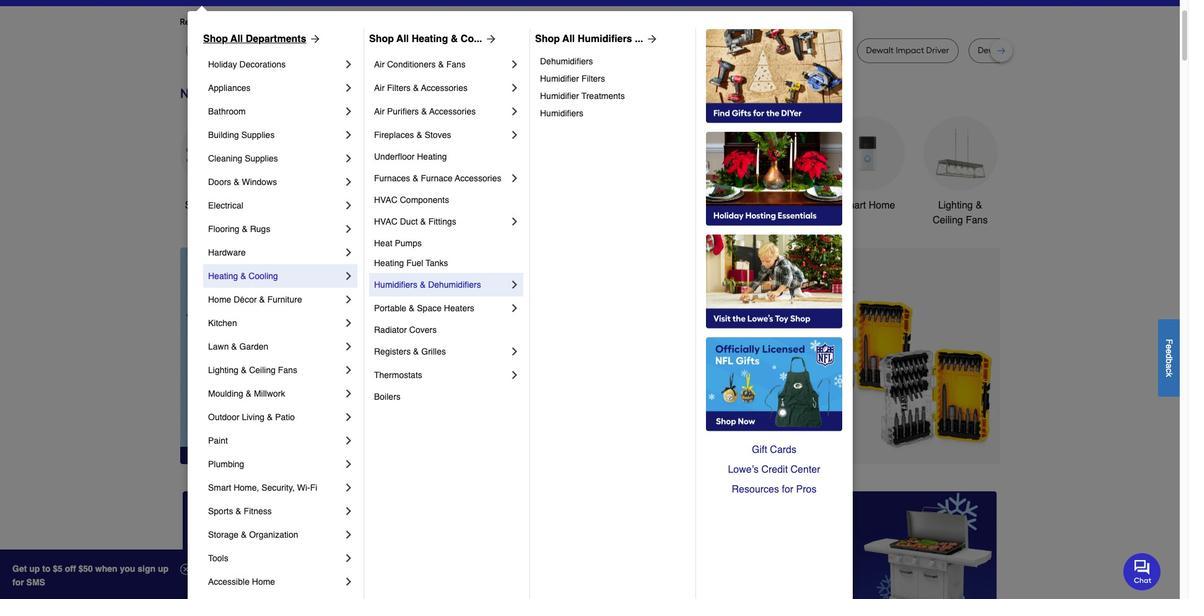Task type: vqa. For each thing, say whether or not it's contained in the screenshot.
the personal phone number text box
no



Task type: locate. For each thing, give the bounding box(es) containing it.
smart
[[840, 200, 866, 211], [208, 483, 231, 493]]

shop for shop all heating & co...
[[369, 33, 394, 45]]

0 vertical spatial bathroom
[[208, 107, 246, 116]]

e up d
[[1165, 344, 1175, 349]]

shop down 'more suggestions for you' "link"
[[369, 33, 394, 45]]

bit for impact driver bit
[[550, 45, 560, 56]]

lawn
[[208, 342, 229, 352]]

holiday hosting essentials. image
[[706, 132, 843, 226]]

building supplies
[[208, 130, 275, 140]]

accessories inside the 'furnaces & furnace accessories' link
[[455, 173, 502, 183]]

resources for pros link
[[706, 480, 843, 500]]

dewalt for dewalt drill bit set
[[978, 45, 1006, 56]]

you for recommended searches for you
[[293, 17, 307, 27]]

2 vertical spatial accessories
[[455, 173, 502, 183]]

1 horizontal spatial dehumidifiers
[[540, 56, 593, 66]]

for up the departments
[[280, 17, 291, 27]]

impact
[[494, 45, 522, 56], [784, 45, 813, 56], [896, 45, 925, 56]]

humidifier inside "link"
[[540, 91, 579, 101]]

resources for pros
[[732, 485, 817, 496]]

filters up treatments on the top of page
[[582, 74, 605, 84]]

shop down recommended
[[203, 33, 228, 45]]

decorations down shop all departments link
[[240, 59, 286, 69]]

0 horizontal spatial shop
[[203, 33, 228, 45]]

dehumidifiers down heating fuel tanks link on the top
[[428, 280, 481, 290]]

bathroom
[[208, 107, 246, 116], [753, 200, 796, 211]]

set
[[1037, 45, 1050, 56]]

1 e from the top
[[1165, 344, 1175, 349]]

chevron right image
[[343, 58, 355, 71], [343, 82, 355, 94], [509, 82, 521, 94], [509, 105, 521, 118], [343, 129, 355, 141], [509, 172, 521, 185], [343, 176, 355, 188], [343, 200, 355, 212], [343, 223, 355, 235], [343, 247, 355, 259], [509, 279, 521, 291], [509, 302, 521, 315], [343, 317, 355, 330], [509, 346, 521, 358], [343, 364, 355, 377], [343, 388, 355, 400], [343, 459, 355, 471], [343, 506, 355, 518], [343, 529, 355, 542], [343, 553, 355, 565]]

air for air purifiers & accessories
[[374, 107, 385, 116]]

2 horizontal spatial home
[[869, 200, 896, 211]]

scroll to item #3 element
[[696, 441, 729, 448]]

drill for dewalt drill bit
[[355, 45, 370, 56]]

paint
[[208, 436, 228, 446]]

0 horizontal spatial arrow right image
[[306, 33, 321, 45]]

1 horizontal spatial home
[[252, 577, 275, 587]]

all right the shop
[[211, 200, 221, 211]]

tools up equipment
[[685, 200, 708, 211]]

you up shop all heating & co...
[[403, 17, 417, 27]]

2 driver from the left
[[815, 45, 838, 56]]

decorations down christmas
[[470, 215, 522, 226]]

0 horizontal spatial up
[[29, 564, 40, 574]]

1 vertical spatial air
[[374, 83, 385, 93]]

1 driver from the left
[[524, 45, 547, 56]]

chevron right image for thermostats
[[509, 369, 521, 382]]

1 horizontal spatial smart
[[840, 200, 866, 211]]

wi-
[[297, 483, 310, 493]]

cleaning supplies link
[[208, 147, 343, 170]]

bit for dewalt drill bit
[[372, 45, 382, 56]]

0 horizontal spatial arrow right image
[[482, 33, 497, 45]]

humidifiers & dehumidifiers link
[[374, 273, 509, 297]]

1 horizontal spatial ceiling
[[933, 215, 963, 226]]

for left pros
[[782, 485, 794, 496]]

outdoor living & patio link
[[208, 406, 343, 429]]

1 horizontal spatial decorations
[[470, 215, 522, 226]]

thermostats
[[374, 371, 422, 380]]

home,
[[234, 483, 259, 493]]

arrow right image
[[482, 33, 497, 45], [643, 33, 658, 45]]

dewalt
[[326, 45, 353, 56], [712, 45, 739, 56], [867, 45, 894, 56], [978, 45, 1006, 56]]

arrow right image for shop all humidifiers ...
[[643, 33, 658, 45]]

1 vertical spatial humidifier
[[540, 91, 579, 101]]

get
[[12, 564, 27, 574]]

4 dewalt from the left
[[978, 45, 1006, 56]]

supplies up cleaning supplies
[[241, 130, 275, 140]]

1 horizontal spatial arrow right image
[[643, 33, 658, 45]]

1 drill from the left
[[355, 45, 370, 56]]

you
[[293, 17, 307, 27], [403, 17, 417, 27]]

2 bit from the left
[[550, 45, 560, 56]]

1 horizontal spatial shop
[[369, 33, 394, 45]]

3 bit from the left
[[1025, 45, 1035, 56]]

chevron right image
[[509, 58, 521, 71], [343, 105, 355, 118], [509, 129, 521, 141], [343, 152, 355, 165], [509, 216, 521, 228], [343, 270, 355, 283], [343, 294, 355, 306], [343, 341, 355, 353], [509, 369, 521, 382], [343, 411, 355, 424], [343, 435, 355, 447], [343, 482, 355, 494], [343, 576, 355, 589]]

building supplies link
[[208, 123, 343, 147]]

lowe's credit center link
[[706, 460, 843, 480]]

accessories
[[421, 83, 468, 93], [429, 107, 476, 116], [455, 173, 502, 183]]

0 vertical spatial outdoor
[[646, 200, 682, 211]]

you left more
[[293, 17, 307, 27]]

shop up impact driver bit
[[535, 33, 560, 45]]

fans
[[447, 59, 466, 69], [966, 215, 988, 226], [278, 366, 297, 375]]

flooring
[[208, 224, 240, 234]]

humidifiers link
[[540, 105, 687, 122]]

1 horizontal spatial bathroom link
[[738, 116, 812, 213]]

rugs
[[250, 224, 270, 234]]

outdoor inside the outdoor tools & equipment
[[646, 200, 682, 211]]

0 vertical spatial smart
[[840, 200, 866, 211]]

1 shop from the left
[[203, 33, 228, 45]]

1 bit from the left
[[372, 45, 382, 56]]

1 vertical spatial tools link
[[208, 547, 343, 571]]

1 air from the top
[[374, 59, 385, 69]]

security,
[[262, 483, 295, 493]]

humidifiers down recommended searches for you heading
[[578, 33, 632, 45]]

decorations for holiday
[[240, 59, 286, 69]]

0 vertical spatial decorations
[[240, 59, 286, 69]]

get up to $5 off $50 when you sign up for sms
[[12, 564, 169, 588]]

lowe's credit center
[[728, 465, 821, 476]]

2 vertical spatial air
[[374, 107, 385, 116]]

1 vertical spatial bathroom
[[753, 200, 796, 211]]

tools
[[391, 200, 415, 211], [685, 200, 708, 211], [208, 554, 228, 564]]

bit up humidifier filters
[[550, 45, 560, 56]]

you inside "link"
[[403, 17, 417, 27]]

1 vertical spatial fans
[[966, 215, 988, 226]]

shop
[[185, 200, 208, 211]]

1 vertical spatial lighting & ceiling fans
[[208, 366, 297, 375]]

arrow right image up air conditioners & fans link
[[482, 33, 497, 45]]

hvac up heat
[[374, 217, 398, 227]]

paint link
[[208, 429, 343, 453]]

1 horizontal spatial filters
[[582, 74, 605, 84]]

1 horizontal spatial bathroom
[[753, 200, 796, 211]]

pros
[[797, 485, 817, 496]]

1 vertical spatial accessories
[[429, 107, 476, 116]]

arrow right image inside shop all heating & co... link
[[482, 33, 497, 45]]

radiator covers link
[[374, 320, 521, 340]]

None search field
[[462, 0, 800, 8]]

humidifiers down humidifier treatments on the top
[[540, 108, 584, 118]]

all for deals
[[211, 200, 221, 211]]

garden
[[240, 342, 268, 352]]

all for humidifiers
[[563, 33, 575, 45]]

1 you from the left
[[293, 17, 307, 27]]

0 horizontal spatial filters
[[387, 83, 411, 93]]

all down recommended searches for you heading
[[563, 33, 575, 45]]

chevron right image for tools
[[343, 553, 355, 565]]

0 horizontal spatial lighting
[[208, 366, 239, 375]]

accessible home link
[[208, 571, 343, 594]]

dewalt impact driver
[[867, 45, 950, 56]]

gift cards
[[752, 445, 797, 456]]

0 horizontal spatial bit
[[372, 45, 382, 56]]

tools up duct at the left of the page
[[391, 200, 415, 211]]

heat
[[374, 239, 393, 248]]

1 horizontal spatial bit
[[550, 45, 560, 56]]

& inside the outdoor tools & equipment
[[711, 200, 717, 211]]

all up conditioners
[[397, 33, 409, 45]]

hvac components
[[374, 195, 449, 205]]

decorations
[[240, 59, 286, 69], [470, 215, 522, 226]]

supplies for building supplies
[[241, 130, 275, 140]]

chevron right image for appliances
[[343, 82, 355, 94]]

windows
[[242, 177, 277, 187]]

hardware
[[208, 248, 246, 258]]

bit left set
[[1025, 45, 1035, 56]]

0 vertical spatial tools link
[[366, 116, 440, 213]]

plumbing link
[[208, 453, 343, 476]]

conditioners
[[387, 59, 436, 69]]

outdoor for outdoor tools & equipment
[[646, 200, 682, 211]]

grilles
[[421, 347, 446, 357]]

air conditioners & fans
[[374, 59, 466, 69]]

2 horizontal spatial driver
[[927, 45, 950, 56]]

doors & windows link
[[208, 170, 343, 194]]

boilers link
[[374, 387, 521, 407]]

1 vertical spatial hvac
[[374, 217, 398, 227]]

1 horizontal spatial you
[[403, 17, 417, 27]]

fireplaces & stoves
[[374, 130, 451, 140]]

chevron right image for outdoor living & patio
[[343, 411, 355, 424]]

1 dewalt from the left
[[326, 45, 353, 56]]

filters up purifiers
[[387, 83, 411, 93]]

0 horizontal spatial driver
[[524, 45, 547, 56]]

fireplaces & stoves link
[[374, 123, 509, 147]]

1 hvac from the top
[[374, 195, 398, 205]]

fitness
[[244, 507, 272, 517]]

dehumidifiers up humidifier filters
[[540, 56, 593, 66]]

shop all deals link
[[180, 116, 254, 213]]

2 hvac from the top
[[374, 217, 398, 227]]

bit down 'more suggestions for you' "link"
[[372, 45, 382, 56]]

heating down hardware
[[208, 271, 238, 281]]

1 vertical spatial humidifiers
[[540, 108, 584, 118]]

0 vertical spatial supplies
[[241, 130, 275, 140]]

2 horizontal spatial shop
[[535, 33, 560, 45]]

home for accessible home
[[252, 577, 275, 587]]

all for departments
[[231, 33, 243, 45]]

1 vertical spatial dehumidifiers
[[428, 280, 481, 290]]

0 horizontal spatial decorations
[[240, 59, 286, 69]]

1 horizontal spatial outdoor
[[646, 200, 682, 211]]

up right sign
[[158, 564, 169, 574]]

for down get
[[12, 578, 24, 588]]

0 vertical spatial fans
[[447, 59, 466, 69]]

arrow right image inside shop all humidifiers ... link
[[643, 33, 658, 45]]

arrow right image inside shop all departments link
[[306, 33, 321, 45]]

0 horizontal spatial outdoor
[[208, 413, 240, 423]]

shop all deals
[[185, 200, 249, 211]]

0 horizontal spatial home
[[208, 295, 231, 305]]

outdoor tools & equipment
[[646, 200, 717, 226]]

driver for impact driver bit
[[524, 45, 547, 56]]

1 humidifier from the top
[[540, 74, 579, 84]]

up left to
[[29, 564, 40, 574]]

0 vertical spatial accessories
[[421, 83, 468, 93]]

home for smart home
[[869, 200, 896, 211]]

patio
[[275, 413, 295, 423]]

humidifier up humidifier treatments on the top
[[540, 74, 579, 84]]

accessories down air conditioners & fans link
[[421, 83, 468, 93]]

decorations for christmas
[[470, 215, 522, 226]]

3 drill from the left
[[1008, 45, 1023, 56]]

1 vertical spatial lighting & ceiling fans link
[[208, 359, 343, 382]]

smart home link
[[831, 116, 905, 213]]

scroll to item #2 image
[[667, 442, 696, 447]]

0 vertical spatial humidifier
[[540, 74, 579, 84]]

3 shop from the left
[[535, 33, 560, 45]]

0 horizontal spatial bathroom
[[208, 107, 246, 116]]

2 vertical spatial fans
[[278, 366, 297, 375]]

tools down storage
[[208, 554, 228, 564]]

chevron right image for heating & cooling
[[343, 270, 355, 283]]

chevron right image for lawn & garden
[[343, 341, 355, 353]]

chat invite button image
[[1124, 553, 1162, 591]]

1 horizontal spatial drill
[[741, 45, 756, 56]]

arrow right image up dehumidifiers link
[[643, 33, 658, 45]]

heating up the furnace on the top left
[[417, 152, 447, 162]]

registers
[[374, 347, 411, 357]]

3 air from the top
[[374, 107, 385, 116]]

0 vertical spatial home
[[869, 200, 896, 211]]

1 horizontal spatial impact
[[784, 45, 813, 56]]

chevron right image for hardware
[[343, 247, 355, 259]]

find gifts for the diyer. image
[[706, 29, 843, 123]]

fi
[[310, 483, 317, 493]]

christmas decorations
[[470, 200, 522, 226]]

0 vertical spatial arrow right image
[[306, 33, 321, 45]]

0 vertical spatial air
[[374, 59, 385, 69]]

1 impact from the left
[[494, 45, 522, 56]]

0 horizontal spatial fans
[[278, 366, 297, 375]]

0 horizontal spatial drill
[[355, 45, 370, 56]]

0 vertical spatial hvac
[[374, 195, 398, 205]]

supplies up windows
[[245, 154, 278, 164]]

1 horizontal spatial fans
[[447, 59, 466, 69]]

1 horizontal spatial arrow right image
[[977, 356, 990, 369]]

1 vertical spatial decorations
[[470, 215, 522, 226]]

1 vertical spatial home
[[208, 295, 231, 305]]

1 horizontal spatial lighting & ceiling fans link
[[924, 116, 998, 228]]

visit the lowe's toy shop. image
[[706, 235, 843, 329]]

you for more suggestions for you
[[403, 17, 417, 27]]

chevron right image for cleaning supplies
[[343, 152, 355, 165]]

when
[[95, 564, 117, 574]]

2 horizontal spatial impact
[[896, 45, 925, 56]]

2 humidifier from the top
[[540, 91, 579, 101]]

up to 30 percent off select grills and accessories. image
[[739, 492, 998, 600]]

2 impact from the left
[[784, 45, 813, 56]]

gift cards link
[[706, 441, 843, 460]]

accessories inside "air filters & accessories" link
[[421, 83, 468, 93]]

for right suggestions
[[390, 17, 401, 27]]

smart home, security, wi-fi link
[[208, 476, 343, 500]]

1 vertical spatial ceiling
[[249, 366, 276, 375]]

1 arrow right image from the left
[[482, 33, 497, 45]]

suggestions
[[339, 17, 388, 27]]

2 vertical spatial home
[[252, 577, 275, 587]]

2 you from the left
[[403, 17, 417, 27]]

heating up air conditioners & fans on the left
[[412, 33, 448, 45]]

chevron right image for portable & space heaters
[[509, 302, 521, 315]]

e up b
[[1165, 349, 1175, 354]]

2 dewalt from the left
[[712, 45, 739, 56]]

to
[[42, 564, 50, 574]]

home
[[869, 200, 896, 211], [208, 295, 231, 305], [252, 577, 275, 587]]

accessories inside air purifiers & accessories link
[[429, 107, 476, 116]]

2 e from the top
[[1165, 349, 1175, 354]]

lighting
[[939, 200, 973, 211], [208, 366, 239, 375]]

all down "recommended searches for you"
[[231, 33, 243, 45]]

1 horizontal spatial up
[[158, 564, 169, 574]]

arrow right image
[[306, 33, 321, 45], [977, 356, 990, 369]]

outdoor up equipment
[[646, 200, 682, 211]]

air for air filters & accessories
[[374, 83, 385, 93]]

pumps
[[395, 239, 422, 248]]

2 vertical spatial humidifiers
[[374, 280, 418, 290]]

accessories up christmas
[[455, 173, 502, 183]]

humidifier
[[540, 74, 579, 84], [540, 91, 579, 101]]

0 vertical spatial humidifiers
[[578, 33, 632, 45]]

0 vertical spatial lighting
[[939, 200, 973, 211]]

accessories for air purifiers & accessories
[[429, 107, 476, 116]]

humidifier down humidifier filters
[[540, 91, 579, 101]]

1 vertical spatial supplies
[[245, 154, 278, 164]]

1 vertical spatial smart
[[208, 483, 231, 493]]

decorations inside "link"
[[470, 215, 522, 226]]

0 horizontal spatial you
[[293, 17, 307, 27]]

accessories down "air filters & accessories" link
[[429, 107, 476, 116]]

all
[[231, 33, 243, 45], [397, 33, 409, 45], [563, 33, 575, 45], [211, 200, 221, 211]]

bathroom link
[[208, 100, 343, 123], [738, 116, 812, 213]]

2 shop from the left
[[369, 33, 394, 45]]

2 drill from the left
[[741, 45, 756, 56]]

2 horizontal spatial fans
[[966, 215, 988, 226]]

1 vertical spatial outdoor
[[208, 413, 240, 423]]

0 horizontal spatial impact
[[494, 45, 522, 56]]

outdoor down moulding
[[208, 413, 240, 423]]

sports
[[208, 507, 233, 517]]

kitchen
[[208, 318, 237, 328]]

2 air from the top
[[374, 83, 385, 93]]

3 dewalt from the left
[[867, 45, 894, 56]]

recommended searches for you heading
[[180, 16, 1000, 29]]

1 horizontal spatial driver
[[815, 45, 838, 56]]

2 horizontal spatial bit
[[1025, 45, 1035, 56]]

humidifiers up portable
[[374, 280, 418, 290]]

1 vertical spatial arrow right image
[[977, 356, 990, 369]]

chevron right image for moulding & millwork
[[343, 388, 355, 400]]

2 horizontal spatial drill
[[1008, 45, 1023, 56]]

0 horizontal spatial ceiling
[[249, 366, 276, 375]]

chevron right image for sports & fitness
[[343, 506, 355, 518]]

2 arrow right image from the left
[[643, 33, 658, 45]]

0 horizontal spatial smart
[[208, 483, 231, 493]]

2 horizontal spatial tools
[[685, 200, 708, 211]]

heating fuel tanks
[[374, 258, 448, 268]]

hvac components link
[[374, 190, 521, 210]]

chevron right image for registers & grilles
[[509, 346, 521, 358]]

hvac down furnaces
[[374, 195, 398, 205]]

supplies for cleaning supplies
[[245, 154, 278, 164]]

accessories for furnaces & furnace accessories
[[455, 173, 502, 183]]

for inside get up to $5 off $50 when you sign up for sms
[[12, 578, 24, 588]]

0 vertical spatial lighting & ceiling fans
[[933, 200, 988, 226]]



Task type: describe. For each thing, give the bounding box(es) containing it.
dewalt for dewalt drill
[[712, 45, 739, 56]]

space
[[417, 304, 442, 314]]

0 horizontal spatial tools
[[208, 554, 228, 564]]

kitchen link
[[208, 312, 343, 335]]

co...
[[461, 33, 482, 45]]

duct
[[400, 217, 418, 227]]

décor
[[234, 295, 257, 305]]

christmas
[[474, 200, 518, 211]]

chevron right image for storage & organization
[[343, 529, 355, 542]]

accessible home
[[208, 577, 275, 587]]

recommended
[[180, 17, 240, 27]]

underfloor heating link
[[374, 147, 521, 167]]

furniture
[[267, 295, 302, 305]]

f e e d b a c k
[[1165, 339, 1175, 377]]

arrow right image for shop all heating & co...
[[482, 33, 497, 45]]

outdoor for outdoor living & patio
[[208, 413, 240, 423]]

holiday decorations
[[208, 59, 286, 69]]

building
[[208, 130, 239, 140]]

fans for air conditioners & fans link
[[447, 59, 466, 69]]

$50
[[78, 564, 93, 574]]

0 vertical spatial lighting & ceiling fans link
[[924, 116, 998, 228]]

resources
[[732, 485, 779, 496]]

portable & space heaters
[[374, 304, 475, 314]]

filters for humidifier
[[582, 74, 605, 84]]

chevron right image for home décor & furniture
[[343, 294, 355, 306]]

1 horizontal spatial tools
[[391, 200, 415, 211]]

scroll to item #5 image
[[758, 442, 788, 447]]

heating & cooling link
[[208, 265, 343, 288]]

lawn & garden link
[[208, 335, 343, 359]]

outdoor living & patio
[[208, 413, 295, 423]]

deals
[[224, 200, 249, 211]]

home décor & furniture link
[[208, 288, 343, 312]]

heating down heat
[[374, 258, 404, 268]]

chevron right image for air filters & accessories
[[509, 82, 521, 94]]

cleaning
[[208, 154, 242, 164]]

more
[[317, 17, 337, 27]]

new deals every day during 25 days of deals image
[[180, 83, 1000, 104]]

purifiers
[[387, 107, 419, 116]]

dewalt for dewalt drill bit
[[326, 45, 353, 56]]

hvac duct & fittings
[[374, 217, 457, 227]]

humidifier for humidifier treatments
[[540, 91, 579, 101]]

up to 50 percent off select tools and accessories. image
[[400, 248, 1000, 465]]

millwork
[[254, 389, 285, 399]]

smart for smart home
[[840, 200, 866, 211]]

appliances link
[[208, 76, 343, 100]]

chevron right image for building supplies
[[343, 129, 355, 141]]

humidifier filters
[[540, 74, 605, 84]]

chevron right image for doors & windows
[[343, 176, 355, 188]]

doors & windows
[[208, 177, 277, 187]]

chevron right image for bathroom
[[343, 105, 355, 118]]

cleaning supplies
[[208, 154, 278, 164]]

1 vertical spatial lighting
[[208, 366, 239, 375]]

air purifiers & accessories
[[374, 107, 476, 116]]

2 up from the left
[[158, 564, 169, 574]]

credit
[[762, 465, 788, 476]]

organization
[[249, 530, 298, 540]]

filters for air
[[387, 83, 411, 93]]

shop these last-minute gifts. $99 or less. quantities are limited and won't last. image
[[180, 248, 380, 465]]

underfloor
[[374, 152, 415, 162]]

chevron right image for flooring & rugs
[[343, 223, 355, 235]]

hvac for hvac duct & fittings
[[374, 217, 398, 227]]

humidifier filters link
[[540, 70, 687, 87]]

humidifiers for humidifiers & dehumidifiers
[[374, 280, 418, 290]]

0 horizontal spatial lighting & ceiling fans link
[[208, 359, 343, 382]]

tools inside the outdoor tools & equipment
[[685, 200, 708, 211]]

chevron right image for smart home, security, wi-fi
[[343, 482, 355, 494]]

shop for shop all humidifiers ...
[[535, 33, 560, 45]]

0 horizontal spatial tools link
[[208, 547, 343, 571]]

heaters
[[444, 304, 475, 314]]

chevron right image for paint
[[343, 435, 355, 447]]

hvac for hvac components
[[374, 195, 398, 205]]

1 horizontal spatial lighting
[[939, 200, 973, 211]]

scroll to item #4 image
[[729, 442, 758, 447]]

hardware link
[[208, 241, 343, 265]]

humidifiers for humidifiers
[[540, 108, 584, 118]]

all for heating
[[397, 33, 409, 45]]

storage & organization
[[208, 530, 298, 540]]

1 horizontal spatial tools link
[[366, 116, 440, 213]]

outdoor tools & equipment link
[[645, 116, 719, 228]]

accessories for air filters & accessories
[[421, 83, 468, 93]]

humidifiers & dehumidifiers
[[374, 280, 481, 290]]

chevron right image for lighting & ceiling fans
[[343, 364, 355, 377]]

registers & grilles link
[[374, 340, 509, 364]]

chevron right image for air purifiers & accessories
[[509, 105, 521, 118]]

drill for dewalt drill bit set
[[1008, 45, 1023, 56]]

heating fuel tanks link
[[374, 253, 521, 273]]

dewalt drill bit set
[[978, 45, 1050, 56]]

$5
[[53, 564, 63, 574]]

chevron right image for electrical
[[343, 200, 355, 212]]

humidifier treatments link
[[540, 87, 687, 105]]

storage & organization link
[[208, 524, 343, 547]]

shop all heating & co... link
[[369, 32, 497, 46]]

humidifier treatments
[[540, 91, 625, 101]]

heat pumps link
[[374, 234, 521, 253]]

bit for dewalt drill bit set
[[1025, 45, 1035, 56]]

moulding & millwork
[[208, 389, 285, 399]]

appliances
[[208, 83, 251, 93]]

more suggestions for you link
[[317, 16, 427, 29]]

sign
[[138, 564, 156, 574]]

lowe's
[[728, 465, 759, 476]]

dewalt drill
[[712, 45, 756, 56]]

shop for shop all departments
[[203, 33, 228, 45]]

get up to 2 free select tools or batteries when you buy 1 with select purchases. image
[[182, 492, 441, 600]]

0 vertical spatial dehumidifiers
[[540, 56, 593, 66]]

3 impact from the left
[[896, 45, 925, 56]]

0 horizontal spatial dehumidifiers
[[428, 280, 481, 290]]

1 up from the left
[[29, 564, 40, 574]]

gift
[[752, 445, 768, 456]]

furnaces & furnace accessories link
[[374, 167, 509, 190]]

impact for impact driver
[[784, 45, 813, 56]]

more suggestions for you
[[317, 17, 417, 27]]

chevron right image for furnaces & furnace accessories
[[509, 172, 521, 185]]

1 horizontal spatial lighting & ceiling fans
[[933, 200, 988, 226]]

smart home, security, wi-fi
[[208, 483, 317, 493]]

chevron right image for fireplaces & stoves
[[509, 129, 521, 141]]

fireplaces
[[374, 130, 414, 140]]

chevron right image for holiday decorations
[[343, 58, 355, 71]]

off
[[65, 564, 76, 574]]

3 driver from the left
[[927, 45, 950, 56]]

0 horizontal spatial bathroom link
[[208, 100, 343, 123]]

chevron right image for accessible home
[[343, 576, 355, 589]]

moulding & millwork link
[[208, 382, 343, 406]]

impact driver
[[784, 45, 838, 56]]

lawn & garden
[[208, 342, 268, 352]]

furnaces & furnace accessories
[[374, 173, 502, 183]]

air purifiers & accessories link
[[374, 100, 509, 123]]

dewalt for dewalt impact driver
[[867, 45, 894, 56]]

flooring & rugs link
[[208, 217, 343, 241]]

plumbing
[[208, 460, 244, 470]]

up to 35 percent off select small appliances. image
[[461, 492, 719, 600]]

impact driver bit
[[494, 45, 560, 56]]

smart for smart home, security, wi-fi
[[208, 483, 231, 493]]

drill for dewalt drill
[[741, 45, 756, 56]]

center
[[791, 465, 821, 476]]

sports & fitness
[[208, 507, 272, 517]]

fans for the left lighting & ceiling fans link
[[278, 366, 297, 375]]

cooling
[[249, 271, 278, 281]]

chevron right image for humidifiers & dehumidifiers
[[509, 279, 521, 291]]

impact for impact driver bit
[[494, 45, 522, 56]]

fans inside the lighting & ceiling fans
[[966, 215, 988, 226]]

radiator
[[374, 325, 407, 335]]

chevron right image for kitchen
[[343, 317, 355, 330]]

0 vertical spatial ceiling
[[933, 215, 963, 226]]

0 horizontal spatial lighting & ceiling fans
[[208, 366, 297, 375]]

fuel
[[407, 258, 423, 268]]

driver for impact driver
[[815, 45, 838, 56]]

humidifier for humidifier filters
[[540, 74, 579, 84]]

chevron right image for plumbing
[[343, 459, 355, 471]]

air for air conditioners & fans
[[374, 59, 385, 69]]

chevron right image for hvac duct & fittings
[[509, 216, 521, 228]]

portable & space heaters link
[[374, 297, 509, 320]]

fittings
[[429, 217, 457, 227]]

officially licensed n f l gifts. shop now. image
[[706, 338, 843, 432]]

accessible
[[208, 577, 250, 587]]

for inside "link"
[[390, 17, 401, 27]]

chevron right image for air conditioners & fans
[[509, 58, 521, 71]]

stoves
[[425, 130, 451, 140]]

a
[[1165, 364, 1175, 369]]

tanks
[[426, 258, 448, 268]]

storage
[[208, 530, 239, 540]]



